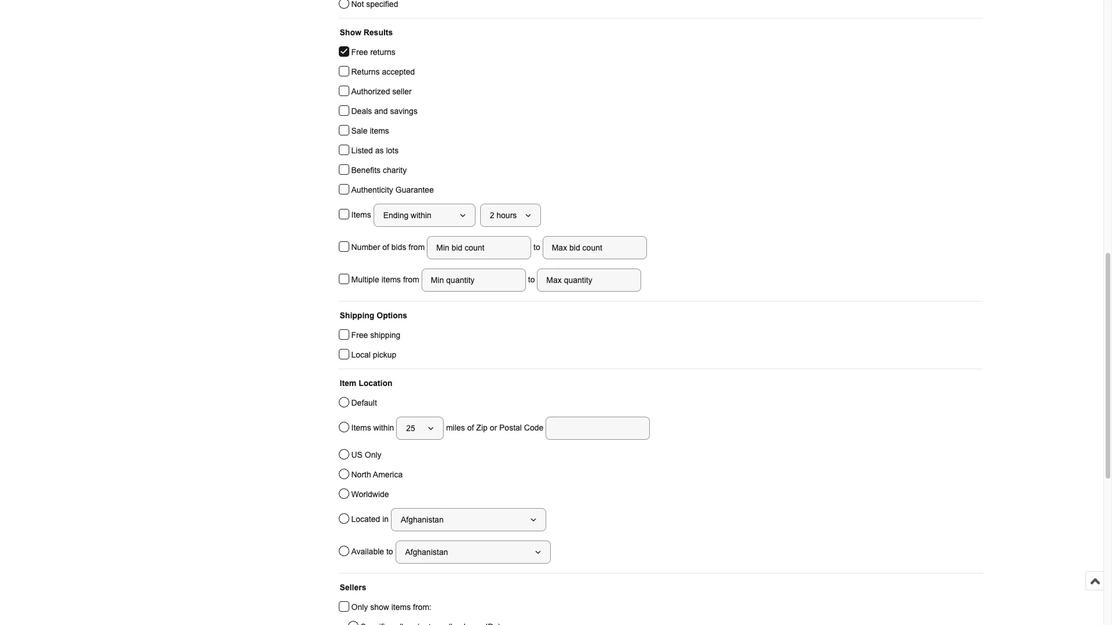 Task type: vqa. For each thing, say whether or not it's contained in the screenshot.
Lite
no



Task type: describe. For each thing, give the bounding box(es) containing it.
items for multiple
[[382, 275, 401, 284]]

code
[[524, 423, 544, 433]]

as
[[375, 146, 384, 155]]

multiple
[[351, 275, 379, 284]]

or
[[490, 423, 497, 433]]

results
[[364, 28, 393, 37]]

shipping
[[370, 331, 401, 340]]

Enter Maximum Quantity text field
[[537, 269, 642, 292]]

authorized
[[351, 87, 390, 96]]

within
[[374, 423, 394, 433]]

authorized seller
[[351, 87, 412, 96]]

us
[[351, 451, 363, 460]]

shipping options
[[340, 311, 407, 320]]

miles of zip or postal code
[[444, 423, 546, 433]]

located in
[[351, 515, 391, 524]]

free for free shipping
[[351, 331, 368, 340]]

shipping
[[340, 311, 375, 320]]

listed as lots
[[351, 146, 399, 155]]

items within
[[351, 423, 397, 433]]

items for sale
[[370, 126, 389, 136]]

worldwide
[[351, 490, 389, 500]]

to for multiple items from
[[526, 275, 537, 284]]

default
[[351, 399, 377, 408]]

0 vertical spatial only
[[365, 451, 382, 460]]

sellers
[[340, 584, 366, 593]]

postal
[[500, 423, 522, 433]]

to for number of bids from
[[532, 243, 543, 252]]

free shipping
[[351, 331, 401, 340]]

2 vertical spatial items
[[392, 603, 411, 613]]

item location
[[340, 379, 393, 388]]

1 vertical spatial from
[[403, 275, 420, 284]]

local pickup
[[351, 351, 397, 360]]

of for miles
[[467, 423, 474, 433]]

returns
[[351, 67, 380, 76]]

of for number
[[383, 243, 389, 252]]

listed
[[351, 146, 373, 155]]

show results
[[340, 28, 393, 37]]

item
[[340, 379, 357, 388]]

sale items
[[351, 126, 389, 136]]

pickup
[[373, 351, 397, 360]]

authenticity guarantee
[[351, 185, 434, 195]]

Zip or Postal Code text field
[[546, 417, 650, 440]]

deals and savings
[[351, 107, 418, 116]]

in
[[383, 515, 389, 524]]

available to
[[351, 547, 396, 557]]

authenticity
[[351, 185, 393, 195]]

multiple items from
[[351, 275, 422, 284]]

Enter maximum number of bids text field
[[543, 236, 647, 260]]

number
[[351, 243, 380, 252]]

only show items from:
[[351, 603, 432, 613]]



Task type: locate. For each thing, give the bounding box(es) containing it.
show
[[340, 28, 362, 37]]

free up local
[[351, 331, 368, 340]]

available
[[351, 547, 384, 557]]

guarantee
[[396, 185, 434, 195]]

location
[[359, 379, 393, 388]]

2 items from the top
[[351, 423, 371, 433]]

items up as
[[370, 126, 389, 136]]

1 free from the top
[[351, 48, 368, 57]]

show
[[370, 603, 389, 613]]

from
[[409, 243, 425, 252], [403, 275, 420, 284]]

1 vertical spatial to
[[526, 275, 537, 284]]

us only
[[351, 451, 382, 460]]

benefits
[[351, 166, 381, 175]]

0 horizontal spatial of
[[383, 243, 389, 252]]

1 vertical spatial items
[[382, 275, 401, 284]]

items left from:
[[392, 603, 411, 613]]

returns
[[370, 48, 396, 57]]

accepted
[[382, 67, 415, 76]]

items for items
[[351, 210, 374, 219]]

free up returns
[[351, 48, 368, 57]]

from down bids
[[403, 275, 420, 284]]

returns accepted
[[351, 67, 415, 76]]

items
[[370, 126, 389, 136], [382, 275, 401, 284], [392, 603, 411, 613]]

only
[[365, 451, 382, 460], [351, 603, 368, 613]]

items right multiple
[[382, 275, 401, 284]]

to
[[532, 243, 543, 252], [526, 275, 537, 284], [386, 547, 393, 557]]

items left within
[[351, 423, 371, 433]]

1 vertical spatial free
[[351, 331, 368, 340]]

0 vertical spatial to
[[532, 243, 543, 252]]

number of bids from
[[351, 243, 427, 252]]

benefits charity
[[351, 166, 407, 175]]

items for items within
[[351, 423, 371, 433]]

sale
[[351, 126, 368, 136]]

items
[[351, 210, 374, 219], [351, 423, 371, 433]]

2 free from the top
[[351, 331, 368, 340]]

charity
[[383, 166, 407, 175]]

of
[[383, 243, 389, 252], [467, 423, 474, 433]]

1 vertical spatial of
[[467, 423, 474, 433]]

and
[[374, 107, 388, 116]]

options
[[377, 311, 407, 320]]

0 vertical spatial from
[[409, 243, 425, 252]]

zip
[[477, 423, 488, 433]]

0 vertical spatial free
[[351, 48, 368, 57]]

savings
[[390, 107, 418, 116]]

0 vertical spatial of
[[383, 243, 389, 252]]

lots
[[386, 146, 399, 155]]

free
[[351, 48, 368, 57], [351, 331, 368, 340]]

items down authenticity
[[351, 210, 374, 219]]

local
[[351, 351, 371, 360]]

deals
[[351, 107, 372, 116]]

seller
[[392, 87, 412, 96]]

free for free returns
[[351, 48, 368, 57]]

1 vertical spatial items
[[351, 423, 371, 433]]

only left show
[[351, 603, 368, 613]]

from:
[[413, 603, 432, 613]]

1 items from the top
[[351, 210, 374, 219]]

2 vertical spatial to
[[386, 547, 393, 557]]

miles
[[446, 423, 465, 433]]

located
[[351, 515, 380, 524]]

of left the "zip"
[[467, 423, 474, 433]]

north america
[[351, 471, 403, 480]]

0 vertical spatial items
[[370, 126, 389, 136]]

Enter minimum quantity text field
[[422, 269, 526, 292]]

only right the us
[[365, 451, 382, 460]]

from right bids
[[409, 243, 425, 252]]

1 horizontal spatial of
[[467, 423, 474, 433]]

Enter minimum number of bids text field
[[427, 236, 532, 260]]

1 vertical spatial only
[[351, 603, 368, 613]]

north
[[351, 471, 371, 480]]

of left bids
[[383, 243, 389, 252]]

free returns
[[351, 48, 396, 57]]

america
[[373, 471, 403, 480]]

bids
[[392, 243, 406, 252]]

0 vertical spatial items
[[351, 210, 374, 219]]



